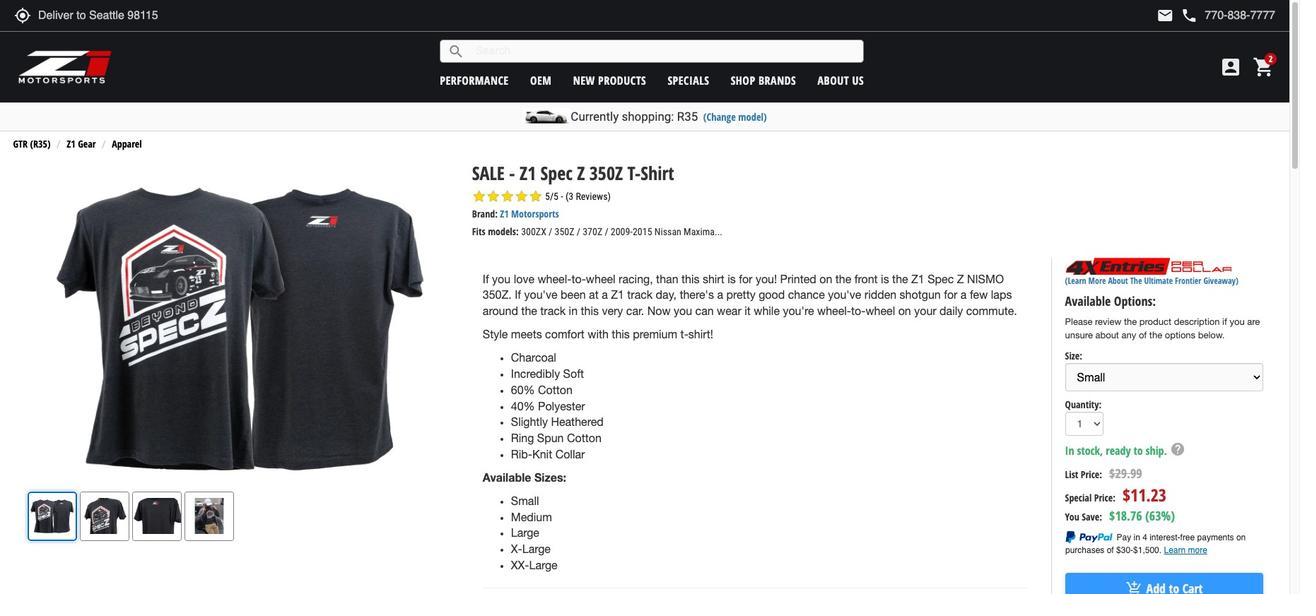 Task type: describe. For each thing, give the bounding box(es) containing it.
0 horizontal spatial about
[[818, 72, 850, 88]]

your
[[915, 305, 937, 318]]

(r35)
[[30, 137, 51, 151]]

$11.23
[[1123, 484, 1167, 507]]

the up any
[[1124, 317, 1137, 328]]

60%
[[511, 384, 535, 397]]

charcoal incredibly soft 60% cotton 40% polyester slightly heathered ring spun cotton rib-knit collar
[[511, 352, 604, 461]]

z1 up very
[[611, 289, 624, 302]]

you inside (learn more about the ultimate frontier giveaway) available options: please review the product description if you are unsure about any of the options below.
[[1230, 317, 1245, 328]]

performance
[[440, 72, 509, 88]]

1 vertical spatial on
[[899, 305, 911, 318]]

0 horizontal spatial to-
[[572, 273, 586, 285]]

giveaway)
[[1204, 275, 1239, 287]]

(63%)
[[1146, 508, 1176, 525]]

3 / from the left
[[605, 226, 609, 238]]

options
[[1165, 330, 1196, 341]]

save:
[[1082, 511, 1103, 524]]

1 vertical spatial 350z
[[555, 226, 575, 238]]

spec inside the if you love wheel-to-wheel racing, than this shirt is for you! printed on the front is the z1 spec z nismo 350z. if you've been at a z1 track day, there's a pretty good chance you've ridden shotgun for a few laps around the track in this very car. now you can wear it while you're wheel-to-wheel on your daily commute.
[[928, 273, 954, 285]]

search
[[448, 43, 465, 60]]

quantity:
[[1066, 398, 1102, 411]]

nissan
[[655, 226, 682, 238]]

soft
[[563, 368, 584, 380]]

shopping_cart
[[1253, 56, 1276, 79]]

0 vertical spatial wheel
[[586, 273, 616, 285]]

printed
[[781, 273, 817, 285]]

sale
[[472, 161, 505, 186]]

style meets comfort with this premium t-shirt!
[[483, 328, 717, 341]]

new
[[573, 72, 595, 88]]

1 is from the left
[[728, 273, 736, 285]]

meets
[[511, 328, 542, 341]]

ready
[[1106, 443, 1131, 459]]

shirt
[[703, 273, 725, 285]]

3 a from the left
[[961, 289, 967, 302]]

review
[[1096, 317, 1122, 328]]

1 a from the left
[[602, 289, 608, 302]]

1 / from the left
[[549, 226, 553, 238]]

r35
[[677, 110, 698, 124]]

z1 left gear
[[67, 137, 76, 151]]

1 horizontal spatial you
[[674, 305, 693, 318]]

ship.
[[1146, 443, 1168, 459]]

1 vertical spatial track
[[541, 305, 566, 318]]

0 vertical spatial 350z
[[590, 161, 623, 186]]

list
[[1066, 468, 1079, 482]]

(learn more about the ultimate frontier giveaway) link
[[1066, 275, 1239, 287]]

car.
[[627, 305, 645, 318]]

around
[[483, 305, 518, 318]]

z1 gear link
[[67, 137, 96, 151]]

list price: $29.99
[[1066, 465, 1143, 482]]

shop brands link
[[731, 72, 797, 88]]

the up the meets
[[521, 305, 537, 318]]

shirt
[[641, 161, 674, 186]]

in
[[1066, 443, 1075, 459]]

price: for $11.23
[[1095, 491, 1116, 505]]

ridden
[[865, 289, 897, 302]]

very
[[602, 305, 623, 318]]

1 horizontal spatial this
[[612, 328, 630, 341]]

apparel
[[112, 137, 142, 151]]

day,
[[656, 289, 677, 302]]

small
[[511, 495, 539, 508]]

2009-
[[611, 226, 633, 238]]

to
[[1134, 443, 1143, 459]]

z1 motorsports logo image
[[18, 50, 113, 85]]

2 / from the left
[[577, 226, 581, 238]]

performance link
[[440, 72, 509, 88]]

xx-
[[511, 560, 529, 572]]

product
[[1140, 317, 1172, 328]]

are
[[1248, 317, 1261, 328]]

(learn
[[1066, 275, 1087, 287]]

been
[[561, 289, 586, 302]]

good
[[759, 289, 785, 302]]

0 horizontal spatial wheel-
[[538, 273, 572, 285]]

of
[[1139, 330, 1147, 341]]

spec inside sale - z1 spec z 350z t-shirt star star star star star 5/5 - (3 reviews) brand: z1 motorsports fits models: 300zx / 350z / 370z / 2009-2015 nissan maxima...
[[541, 161, 573, 186]]

oem link
[[530, 72, 552, 88]]

spun
[[537, 432, 564, 445]]

brands
[[759, 72, 797, 88]]

(learn more about the ultimate frontier giveaway) available options: please review the product description if you are unsure about any of the options below.
[[1066, 275, 1261, 341]]

0 horizontal spatial this
[[581, 305, 599, 318]]

(change
[[704, 110, 736, 124]]

in
[[569, 305, 578, 318]]

z1 right -
[[520, 161, 536, 186]]

0 vertical spatial track
[[628, 289, 653, 302]]

sale - z1 spec z 350z t-shirt star star star star star 5/5 - (3 reviews) brand: z1 motorsports fits models: 300zx / 350z / 370z / 2009-2015 nissan maxima...
[[472, 161, 723, 239]]

mail link
[[1157, 7, 1174, 24]]

collar
[[556, 448, 585, 461]]

price: for $29.99
[[1081, 468, 1103, 482]]

currently
[[571, 110, 619, 124]]

now
[[648, 305, 671, 318]]

3 star from the left
[[501, 190, 515, 204]]

mail
[[1157, 7, 1174, 24]]

5 star from the left
[[529, 190, 543, 204]]

z1 gear
[[67, 137, 96, 151]]

350z.
[[483, 289, 512, 302]]

account_box link
[[1216, 56, 1246, 79]]

my_location
[[14, 7, 31, 24]]

2 is from the left
[[881, 273, 890, 285]]

about inside (learn more about the ultimate frontier giveaway) available options: please review the product description if you are unsure about any of the options below.
[[1109, 275, 1129, 287]]

available inside (learn more about the ultimate frontier giveaway) available options: please review the product description if you are unsure about any of the options below.
[[1066, 293, 1111, 310]]



Task type: locate. For each thing, give the bounding box(es) containing it.
wheel-
[[538, 273, 572, 285], [818, 305, 852, 318]]

motorsports
[[511, 207, 559, 221]]

shopping_cart link
[[1250, 56, 1276, 79]]

1 vertical spatial for
[[944, 289, 958, 302]]

you've down front
[[828, 289, 862, 302]]

wear
[[717, 305, 742, 318]]

price: inside list price: $29.99
[[1081, 468, 1103, 482]]

sizes:
[[535, 471, 567, 484]]

0 vertical spatial to-
[[572, 273, 586, 285]]

models:
[[488, 225, 519, 239]]

5/5 -
[[545, 191, 563, 202]]

1 vertical spatial this
[[581, 305, 599, 318]]

0 horizontal spatial 350z
[[555, 226, 575, 238]]

help
[[1171, 442, 1186, 457]]

1 vertical spatial cotton
[[567, 432, 602, 445]]

us
[[853, 72, 864, 88]]

/ right 370z
[[605, 226, 609, 238]]

4 star from the left
[[515, 190, 529, 204]]

1 horizontal spatial for
[[944, 289, 958, 302]]

-
[[509, 161, 515, 186]]

small medium large x-large xx-large
[[511, 495, 558, 572]]

0 horizontal spatial /
[[549, 226, 553, 238]]

new products link
[[573, 72, 647, 88]]

cotton down heathered
[[567, 432, 602, 445]]

polyester
[[538, 400, 585, 413]]

special price: $11.23 you save: $18.76 (63%)
[[1066, 484, 1176, 525]]

1 vertical spatial spec
[[928, 273, 954, 285]]

model)
[[739, 110, 767, 124]]

0 horizontal spatial available
[[483, 471, 532, 484]]

you've down love
[[524, 289, 558, 302]]

specials
[[668, 72, 710, 88]]

0 vertical spatial spec
[[541, 161, 573, 186]]

account_box
[[1220, 56, 1243, 79]]

Search search field
[[465, 40, 864, 62]]

0 horizontal spatial track
[[541, 305, 566, 318]]

0 horizontal spatial you
[[492, 273, 511, 285]]

2 horizontal spatial you
[[1230, 317, 1245, 328]]

2 horizontal spatial /
[[605, 226, 609, 238]]

price:
[[1081, 468, 1103, 482], [1095, 491, 1116, 505]]

1 vertical spatial to-
[[852, 305, 866, 318]]

cotton
[[538, 384, 573, 397], [567, 432, 602, 445]]

to- up been
[[572, 273, 586, 285]]

on
[[820, 273, 833, 285], [899, 305, 911, 318]]

you up 350z.
[[492, 273, 511, 285]]

nismo
[[967, 273, 1004, 285]]

z1 up shotgun in the right of the page
[[912, 273, 925, 285]]

about
[[818, 72, 850, 88], [1109, 275, 1129, 287]]

spec
[[541, 161, 573, 186], [928, 273, 954, 285]]

love
[[514, 273, 535, 285]]

wheel- up been
[[538, 273, 572, 285]]

slightly
[[511, 416, 548, 429]]

currently shopping: r35 (change model)
[[571, 110, 767, 124]]

about us link
[[818, 72, 864, 88]]

cotton up polyester
[[538, 384, 573, 397]]

0 horizontal spatial z
[[577, 161, 585, 186]]

z inside the if you love wheel-to-wheel racing, than this shirt is for you! printed on the front is the z1 spec z nismo 350z. if you've been at a z1 track day, there's a pretty good chance you've ridden shotgun for a few laps around the track in this very car. now you can wear it while you're wheel-to-wheel on your daily commute.
[[957, 273, 964, 285]]

this right in
[[581, 305, 599, 318]]

1 horizontal spatial if
[[515, 289, 521, 302]]

1 vertical spatial price:
[[1095, 491, 1116, 505]]

on left "your"
[[899, 305, 911, 318]]

specials link
[[668, 72, 710, 88]]

0 vertical spatial for
[[739, 273, 753, 285]]

apparel link
[[112, 137, 142, 151]]

daily
[[940, 305, 963, 318]]

price: up save: at the right bottom of page
[[1095, 491, 1116, 505]]

available down "more"
[[1066, 293, 1111, 310]]

2 star from the left
[[486, 190, 501, 204]]

1 horizontal spatial on
[[899, 305, 911, 318]]

2 a from the left
[[717, 289, 724, 302]]

more
[[1089, 275, 1106, 287]]

350z
[[590, 161, 623, 186], [555, 226, 575, 238]]

/ left 370z
[[577, 226, 581, 238]]

x-
[[511, 543, 523, 556]]

1 horizontal spatial z
[[957, 273, 964, 285]]

spec up shotgun in the right of the page
[[928, 273, 954, 285]]

premium
[[633, 328, 678, 341]]

if down love
[[515, 289, 521, 302]]

0 vertical spatial price:
[[1081, 468, 1103, 482]]

this up there's
[[682, 273, 700, 285]]

the right "of"
[[1150, 330, 1163, 341]]

z left nismo
[[957, 273, 964, 285]]

with
[[588, 328, 609, 341]]

wheel- down chance
[[818, 305, 852, 318]]

1 vertical spatial if
[[515, 289, 521, 302]]

rib-
[[511, 448, 533, 461]]

z left t-
[[577, 161, 585, 186]]

knit
[[533, 448, 553, 461]]

you down there's
[[674, 305, 693, 318]]

wheel down ridden
[[866, 305, 896, 318]]

1 vertical spatial z
[[957, 273, 964, 285]]

this
[[682, 273, 700, 285], [581, 305, 599, 318], [612, 328, 630, 341]]

is up ridden
[[881, 273, 890, 285]]

at
[[589, 289, 599, 302]]

brand:
[[472, 207, 498, 221]]

1 vertical spatial wheel-
[[818, 305, 852, 318]]

0 vertical spatial this
[[682, 273, 700, 285]]

a right at
[[602, 289, 608, 302]]

0 vertical spatial wheel-
[[538, 273, 572, 285]]

1 horizontal spatial spec
[[928, 273, 954, 285]]

about left us
[[818, 72, 850, 88]]

/
[[549, 226, 553, 238], [577, 226, 581, 238], [605, 226, 609, 238]]

shop
[[731, 72, 756, 88]]

wheel up at
[[586, 273, 616, 285]]

for up daily in the bottom right of the page
[[944, 289, 958, 302]]

2 vertical spatial this
[[612, 328, 630, 341]]

is right shirt
[[728, 273, 736, 285]]

1 horizontal spatial 350z
[[590, 161, 623, 186]]

chance
[[788, 289, 825, 302]]

available down rib- on the left bottom of page
[[483, 471, 532, 484]]

it
[[745, 305, 751, 318]]

this right with
[[612, 328, 630, 341]]

heathered
[[551, 416, 604, 429]]

price: right list
[[1081, 468, 1103, 482]]

commute.
[[967, 305, 1018, 318]]

40%
[[511, 400, 535, 413]]

(change model) link
[[704, 110, 767, 124]]

1 vertical spatial about
[[1109, 275, 1129, 287]]

0 horizontal spatial you've
[[524, 289, 558, 302]]

if up 350z.
[[483, 273, 489, 285]]

0 vertical spatial about
[[818, 72, 850, 88]]

1 horizontal spatial a
[[717, 289, 724, 302]]

for up pretty
[[739, 273, 753, 285]]

spec up the 5/5 -
[[541, 161, 573, 186]]

z1
[[67, 137, 76, 151], [520, 161, 536, 186], [500, 207, 509, 221], [912, 273, 925, 285], [611, 289, 624, 302]]

1 vertical spatial large
[[523, 543, 551, 556]]

1 vertical spatial wheel
[[866, 305, 896, 318]]

0 horizontal spatial for
[[739, 273, 753, 285]]

about left the
[[1109, 275, 1129, 287]]

0 horizontal spatial on
[[820, 273, 833, 285]]

options:
[[1114, 293, 1156, 310]]

gear
[[78, 137, 96, 151]]

can
[[696, 305, 714, 318]]

1 horizontal spatial is
[[881, 273, 890, 285]]

1 vertical spatial available
[[483, 471, 532, 484]]

while
[[754, 305, 780, 318]]

0 horizontal spatial is
[[728, 273, 736, 285]]

350z left t-
[[590, 161, 623, 186]]

on up chance
[[820, 273, 833, 285]]

1 horizontal spatial wheel-
[[818, 305, 852, 318]]

1 horizontal spatial available
[[1066, 293, 1111, 310]]

1 horizontal spatial about
[[1109, 275, 1129, 287]]

0 vertical spatial if
[[483, 273, 489, 285]]

0 vertical spatial cotton
[[538, 384, 573, 397]]

z1 up models:
[[500, 207, 509, 221]]

0 vertical spatial z
[[577, 161, 585, 186]]

shotgun
[[900, 289, 941, 302]]

1 you've from the left
[[524, 289, 558, 302]]

for
[[739, 273, 753, 285], [944, 289, 958, 302]]

the left front
[[836, 273, 852, 285]]

370z
[[583, 226, 603, 238]]

1 horizontal spatial /
[[577, 226, 581, 238]]

2 horizontal spatial a
[[961, 289, 967, 302]]

0 vertical spatial available
[[1066, 293, 1111, 310]]

the up ridden
[[893, 273, 909, 285]]

0 horizontal spatial if
[[483, 273, 489, 285]]

ring
[[511, 432, 534, 445]]

350z left 370z
[[555, 226, 575, 238]]

size:
[[1066, 350, 1083, 363]]

1 horizontal spatial to-
[[852, 305, 866, 318]]

is
[[728, 273, 736, 285], [881, 273, 890, 285]]

2 you've from the left
[[828, 289, 862, 302]]

1 horizontal spatial wheel
[[866, 305, 896, 318]]

1 star from the left
[[472, 190, 486, 204]]

0 vertical spatial on
[[820, 273, 833, 285]]

shop brands
[[731, 72, 797, 88]]

please
[[1066, 317, 1093, 328]]

1 horizontal spatial track
[[628, 289, 653, 302]]

2 horizontal spatial this
[[682, 273, 700, 285]]

track left in
[[541, 305, 566, 318]]

comfort
[[545, 328, 585, 341]]

2 vertical spatial large
[[529, 560, 558, 572]]

the
[[836, 273, 852, 285], [893, 273, 909, 285], [521, 305, 537, 318], [1124, 317, 1137, 328], [1150, 330, 1163, 341]]

oem
[[530, 72, 552, 88]]

0 horizontal spatial a
[[602, 289, 608, 302]]

z inside sale - z1 spec z 350z t-shirt star star star star star 5/5 - (3 reviews) brand: z1 motorsports fits models: 300zx / 350z / 370z / 2009-2015 nissan maxima...
[[577, 161, 585, 186]]

to- down ridden
[[852, 305, 866, 318]]

$29.99
[[1110, 465, 1143, 482]]

t-
[[628, 161, 641, 186]]

/ right 300zx
[[549, 226, 553, 238]]

front
[[855, 273, 878, 285]]

shopping:
[[622, 110, 674, 124]]

track down racing,
[[628, 289, 653, 302]]

any
[[1122, 330, 1137, 341]]

price: inside special price: $11.23 you save: $18.76 (63%)
[[1095, 491, 1116, 505]]

0 horizontal spatial wheel
[[586, 273, 616, 285]]

you right if on the bottom right of the page
[[1230, 317, 1245, 328]]

z1 motorsports link
[[500, 207, 559, 221]]

$18.76
[[1110, 508, 1143, 525]]

laps
[[991, 289, 1012, 302]]

1 horizontal spatial you've
[[828, 289, 862, 302]]

charcoal
[[511, 352, 556, 364]]

0 vertical spatial large
[[511, 527, 540, 540]]

the
[[1131, 275, 1143, 287]]

0 horizontal spatial spec
[[541, 161, 573, 186]]

a left "few"
[[961, 289, 967, 302]]

300zx
[[521, 226, 547, 238]]

special
[[1066, 491, 1092, 505]]

you!
[[756, 273, 777, 285]]

you're
[[783, 305, 814, 318]]

a down shirt
[[717, 289, 724, 302]]

track
[[628, 289, 653, 302], [541, 305, 566, 318]]

below.
[[1199, 330, 1225, 341]]

shirt!
[[689, 328, 714, 341]]

in stock, ready to ship. help
[[1066, 442, 1186, 459]]



Task type: vqa. For each thing, say whether or not it's contained in the screenshot.
the top ENGINE
no



